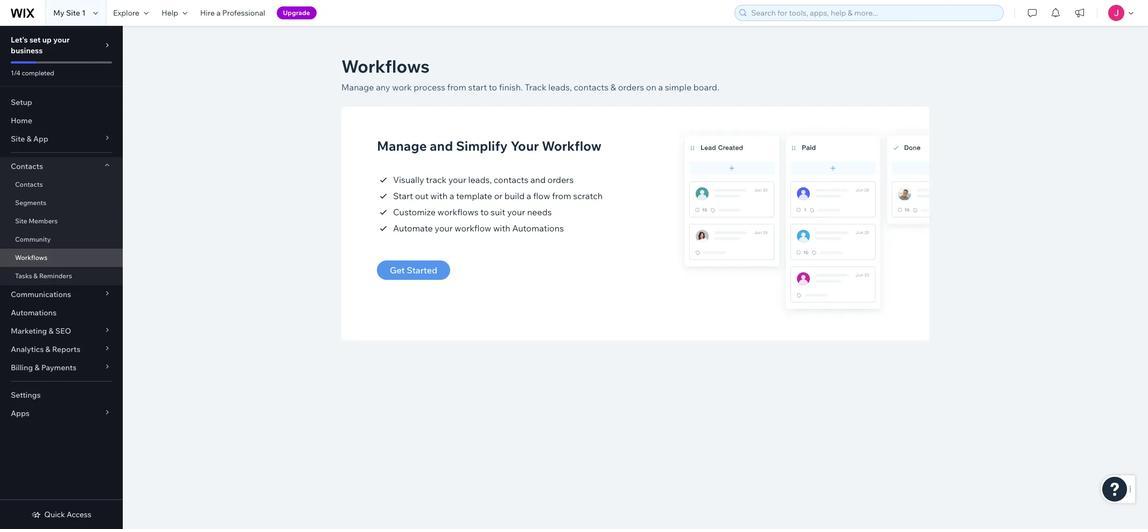 Task type: vqa. For each thing, say whether or not it's contained in the screenshot.
"Owner"
no



Task type: describe. For each thing, give the bounding box(es) containing it.
1 horizontal spatial from
[[552, 191, 571, 201]]

tasks & reminders
[[15, 272, 72, 280]]

0 horizontal spatial with
[[430, 191, 448, 201]]

automations inside the sidebar element
[[11, 308, 57, 318]]

let's set up your business
[[11, 35, 70, 55]]

marketing
[[11, 326, 47, 336]]

site & app button
[[0, 130, 123, 148]]

analytics & reports button
[[0, 340, 123, 359]]

automate your workflow with automations
[[393, 223, 564, 234]]

hire
[[200, 8, 215, 18]]

set
[[29, 35, 41, 45]]

apps button
[[0, 404, 123, 423]]

build
[[505, 191, 525, 201]]

settings link
[[0, 386, 123, 404]]

quick access
[[44, 510, 91, 520]]

business
[[11, 46, 43, 55]]

workflows
[[438, 207, 479, 218]]

billing & payments
[[11, 363, 76, 373]]

payments
[[41, 363, 76, 373]]

or
[[494, 191, 503, 201]]

community link
[[0, 230, 123, 249]]

simplify
[[456, 138, 508, 154]]

track
[[426, 174, 447, 185]]

segments
[[15, 199, 46, 207]]

workflow
[[542, 138, 602, 154]]

1 horizontal spatial automations
[[512, 223, 564, 234]]

site & app
[[11, 134, 48, 144]]

your down build
[[507, 207, 525, 218]]

0 horizontal spatial and
[[430, 138, 453, 154]]

simple
[[665, 82, 692, 93]]

site members
[[15, 217, 58, 225]]

out
[[415, 191, 429, 201]]

communications
[[11, 290, 71, 299]]

completed
[[22, 69, 54, 77]]

1/4
[[11, 69, 20, 77]]

suit
[[491, 207, 505, 218]]

analytics
[[11, 345, 44, 354]]

0 vertical spatial site
[[66, 8, 80, 18]]

start
[[393, 191, 413, 201]]

1 vertical spatial and
[[530, 174, 546, 185]]

app
[[33, 134, 48, 144]]

workflows for workflows manage any work process from start to finish. track leads, contacts & orders on a simple board.
[[341, 55, 430, 77]]

customize
[[393, 207, 436, 218]]

home
[[11, 116, 32, 125]]

1 vertical spatial to
[[480, 207, 489, 218]]

work
[[392, 82, 412, 93]]

needs
[[527, 207, 552, 218]]

manage and simplify your workflow
[[377, 138, 602, 154]]

get started
[[390, 265, 437, 276]]

apps
[[11, 409, 29, 418]]

process
[[414, 82, 445, 93]]

contacts for contacts dropdown button
[[11, 162, 43, 171]]

customize workflows to suit your needs
[[393, 207, 552, 218]]

start
[[468, 82, 487, 93]]

members
[[29, 217, 58, 225]]

billing & payments button
[[0, 359, 123, 377]]

marketing & seo
[[11, 326, 71, 336]]

up
[[42, 35, 52, 45]]

segments link
[[0, 194, 123, 212]]

professional
[[222, 8, 265, 18]]

your inside let's set up your business
[[53, 35, 70, 45]]

tasks & reminders link
[[0, 267, 123, 285]]

quick
[[44, 510, 65, 520]]

settings
[[11, 390, 41, 400]]

analytics & reports
[[11, 345, 80, 354]]

& for reminders
[[33, 272, 38, 280]]

a up workflows
[[450, 191, 454, 201]]

billing
[[11, 363, 33, 373]]

site for site members
[[15, 217, 27, 225]]

finish.
[[499, 82, 523, 93]]

seo
[[55, 326, 71, 336]]

hire a professional
[[200, 8, 265, 18]]



Task type: locate. For each thing, give the bounding box(es) containing it.
to right start
[[489, 82, 497, 93]]

to
[[489, 82, 497, 93], [480, 207, 489, 218]]

0 vertical spatial with
[[430, 191, 448, 201]]

board.
[[694, 82, 719, 93]]

contacts up 'segments' on the top of page
[[15, 180, 43, 188]]

reminders
[[39, 272, 72, 280]]

home link
[[0, 111, 123, 130]]

& right billing
[[35, 363, 40, 373]]

0 horizontal spatial manage
[[341, 82, 374, 93]]

1 horizontal spatial contacts
[[574, 82, 609, 93]]

tasks
[[15, 272, 32, 280]]

& left reports at the left bottom of page
[[45, 345, 50, 354]]

& for reports
[[45, 345, 50, 354]]

visually
[[393, 174, 424, 185]]

visually track your leads, contacts and orders
[[393, 174, 574, 185]]

community
[[15, 235, 51, 243]]

a right the on
[[658, 82, 663, 93]]

0 horizontal spatial contacts
[[494, 174, 529, 185]]

1 horizontal spatial leads,
[[548, 82, 572, 93]]

started
[[407, 265, 437, 276]]

1
[[82, 8, 86, 18]]

with down suit on the top left of page
[[493, 223, 510, 234]]

0 vertical spatial workflows
[[341, 55, 430, 77]]

leads, right track
[[548, 82, 572, 93]]

site members link
[[0, 212, 123, 230]]

workflows for workflows
[[15, 254, 47, 262]]

0 horizontal spatial leads,
[[468, 174, 492, 185]]

orders inside workflows manage any work process from start to finish. track leads, contacts & orders on a simple board.
[[618, 82, 644, 93]]

to inside workflows manage any work process from start to finish. track leads, contacts & orders on a simple board.
[[489, 82, 497, 93]]

workflows inside workflows manage any work process from start to finish. track leads, contacts & orders on a simple board.
[[341, 55, 430, 77]]

contacts link
[[0, 176, 123, 194]]

0 vertical spatial orders
[[618, 82, 644, 93]]

scratch
[[573, 191, 603, 201]]

your right up
[[53, 35, 70, 45]]

orders up flow
[[548, 174, 574, 185]]

& inside tasks & reminders link
[[33, 272, 38, 280]]

track
[[525, 82, 546, 93]]

automate
[[393, 223, 433, 234]]

to left suit on the top left of page
[[480, 207, 489, 218]]

0 vertical spatial contacts
[[11, 162, 43, 171]]

communications button
[[0, 285, 123, 304]]

explore
[[113, 8, 139, 18]]

manage up visually
[[377, 138, 427, 154]]

quick access button
[[31, 510, 91, 520]]

from right flow
[[552, 191, 571, 201]]

workflows
[[341, 55, 430, 77], [15, 254, 47, 262]]

get started button
[[377, 261, 450, 280]]

reports
[[52, 345, 80, 354]]

1/4 completed
[[11, 69, 54, 77]]

manage left any
[[341, 82, 374, 93]]

a left flow
[[527, 191, 531, 201]]

your
[[511, 138, 539, 154]]

0 vertical spatial contacts
[[574, 82, 609, 93]]

1 vertical spatial orders
[[548, 174, 574, 185]]

marketing & seo button
[[0, 322, 123, 340]]

your down workflows
[[435, 223, 453, 234]]

1 vertical spatial from
[[552, 191, 571, 201]]

1 vertical spatial leads,
[[468, 174, 492, 185]]

site
[[66, 8, 80, 18], [11, 134, 25, 144], [15, 217, 27, 225]]

1 horizontal spatial with
[[493, 223, 510, 234]]

hire a professional link
[[194, 0, 272, 26]]

my site 1
[[53, 8, 86, 18]]

upgrade button
[[277, 6, 317, 19]]

workflow
[[455, 223, 491, 234]]

1 vertical spatial contacts
[[15, 180, 43, 188]]

contacts
[[574, 82, 609, 93], [494, 174, 529, 185]]

0 horizontal spatial workflows
[[15, 254, 47, 262]]

contacts down site & app
[[11, 162, 43, 171]]

help
[[161, 8, 178, 18]]

& for app
[[27, 134, 32, 144]]

0 vertical spatial and
[[430, 138, 453, 154]]

leads, inside workflows manage any work process from start to finish. track leads, contacts & orders on a simple board.
[[548, 82, 572, 93]]

your right the track
[[448, 174, 466, 185]]

1 vertical spatial manage
[[377, 138, 427, 154]]

flow
[[533, 191, 550, 201]]

help button
[[155, 0, 194, 26]]

automations link
[[0, 304, 123, 322]]

upgrade
[[283, 9, 310, 17]]

manage inside workflows manage any work process from start to finish. track leads, contacts & orders on a simple board.
[[341, 82, 374, 93]]

start out with a template or build a flow from scratch
[[393, 191, 603, 201]]

from left start
[[447, 82, 466, 93]]

1 horizontal spatial manage
[[377, 138, 427, 154]]

from inside workflows manage any work process from start to finish. track leads, contacts & orders on a simple board.
[[447, 82, 466, 93]]

setup
[[11, 97, 32, 107]]

template
[[456, 191, 492, 201]]

site left 1
[[66, 8, 80, 18]]

my
[[53, 8, 64, 18]]

contacts inside contacts link
[[15, 180, 43, 188]]

sidebar element
[[0, 26, 123, 529]]

1 vertical spatial with
[[493, 223, 510, 234]]

and
[[430, 138, 453, 154], [530, 174, 546, 185]]

from
[[447, 82, 466, 93], [552, 191, 571, 201]]

with down the track
[[430, 191, 448, 201]]

& right tasks at the left
[[33, 272, 38, 280]]

site inside popup button
[[11, 134, 25, 144]]

Search for tools, apps, help & more... field
[[748, 5, 1000, 20]]

& inside 'marketing & seo' popup button
[[49, 326, 54, 336]]

access
[[67, 510, 91, 520]]

orders
[[618, 82, 644, 93], [548, 174, 574, 185]]

0 horizontal spatial orders
[[548, 174, 574, 185]]

get
[[390, 265, 405, 276]]

& for payments
[[35, 363, 40, 373]]

and up flow
[[530, 174, 546, 185]]

manage
[[341, 82, 374, 93], [377, 138, 427, 154]]

contacts inside contacts dropdown button
[[11, 162, 43, 171]]

1 vertical spatial automations
[[11, 308, 57, 318]]

site for site & app
[[11, 134, 25, 144]]

0 vertical spatial leads,
[[548, 82, 572, 93]]

0 vertical spatial manage
[[341, 82, 374, 93]]

setup link
[[0, 93, 123, 111]]

automations up marketing
[[11, 308, 57, 318]]

your
[[53, 35, 70, 45], [448, 174, 466, 185], [507, 207, 525, 218], [435, 223, 453, 234]]

workflows manage any work process from start to finish. track leads, contacts & orders on a simple board.
[[341, 55, 719, 93]]

& inside site & app popup button
[[27, 134, 32, 144]]

workflows up any
[[341, 55, 430, 77]]

1 horizontal spatial workflows
[[341, 55, 430, 77]]

0 vertical spatial automations
[[512, 223, 564, 234]]

0 vertical spatial to
[[489, 82, 497, 93]]

1 vertical spatial workflows
[[15, 254, 47, 262]]

& for seo
[[49, 326, 54, 336]]

orders left the on
[[618, 82, 644, 93]]

site down 'segments' on the top of page
[[15, 217, 27, 225]]

with
[[430, 191, 448, 201], [493, 223, 510, 234]]

& left the on
[[611, 82, 616, 93]]

leads,
[[548, 82, 572, 93], [468, 174, 492, 185]]

& left seo at the left of page
[[49, 326, 54, 336]]

0 vertical spatial from
[[447, 82, 466, 93]]

workflows down the community
[[15, 254, 47, 262]]

1 horizontal spatial and
[[530, 174, 546, 185]]

contacts button
[[0, 157, 123, 176]]

& inside workflows manage any work process from start to finish. track leads, contacts & orders on a simple board.
[[611, 82, 616, 93]]

contacts inside workflows manage any work process from start to finish. track leads, contacts & orders on a simple board.
[[574, 82, 609, 93]]

0 horizontal spatial automations
[[11, 308, 57, 318]]

leads, up template
[[468, 174, 492, 185]]

site down home
[[11, 134, 25, 144]]

any
[[376, 82, 390, 93]]

and up the track
[[430, 138, 453, 154]]

& left app
[[27, 134, 32, 144]]

1 vertical spatial site
[[11, 134, 25, 144]]

a right hire
[[216, 8, 221, 18]]

a inside workflows manage any work process from start to finish. track leads, contacts & orders on a simple board.
[[658, 82, 663, 93]]

1 horizontal spatial orders
[[618, 82, 644, 93]]

& inside "analytics & reports" dropdown button
[[45, 345, 50, 354]]

contacts for contacts link
[[15, 180, 43, 188]]

1 vertical spatial contacts
[[494, 174, 529, 185]]

automations
[[512, 223, 564, 234], [11, 308, 57, 318]]

& inside billing & payments popup button
[[35, 363, 40, 373]]

automations down needs
[[512, 223, 564, 234]]

workflows link
[[0, 249, 123, 267]]

workflows inside the sidebar element
[[15, 254, 47, 262]]

on
[[646, 82, 656, 93]]

0 horizontal spatial from
[[447, 82, 466, 93]]

2 vertical spatial site
[[15, 217, 27, 225]]

let's
[[11, 35, 28, 45]]



